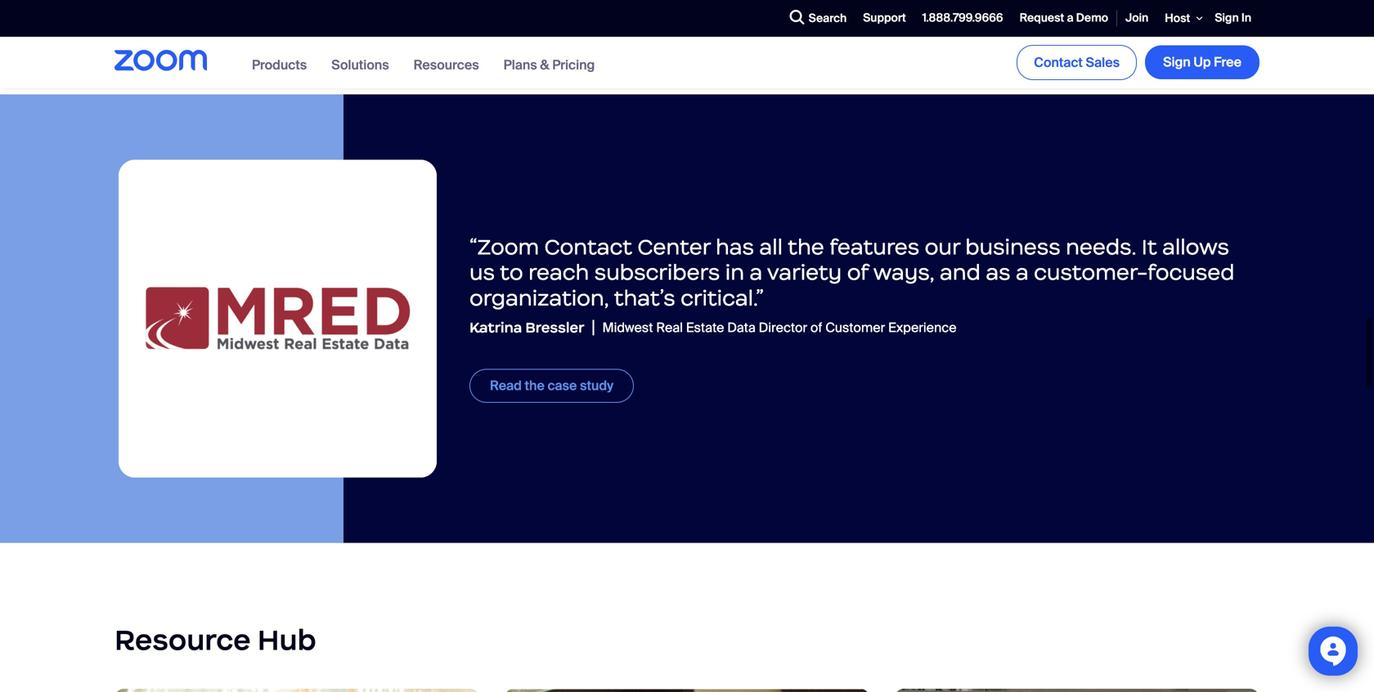 Task type: describe. For each thing, give the bounding box(es) containing it.
features
[[830, 234, 920, 261]]

allows
[[1163, 234, 1230, 261]]

and
[[940, 259, 981, 286]]

1 horizontal spatial a
[[1016, 259, 1029, 286]]

in
[[1242, 10, 1252, 26]]

hub
[[258, 623, 316, 658]]

search
[[809, 11, 847, 26]]

sign up free link
[[1145, 46, 1260, 79]]

2 horizontal spatial a
[[1067, 10, 1074, 26]]

sign in link
[[1207, 1, 1260, 36]]

solutions
[[331, 56, 389, 73]]

estate
[[686, 320, 724, 337]]

request a demo
[[1020, 10, 1109, 26]]

to
[[500, 259, 523, 286]]

us
[[470, 259, 495, 286]]

all
[[760, 234, 783, 261]]

katrina
[[470, 319, 522, 337]]

support link
[[855, 1, 914, 36]]

director
[[759, 320, 808, 337]]

pricing
[[552, 56, 595, 73]]

sales
[[1086, 54, 1120, 71]]

midwest real estate data logo image
[[119, 160, 437, 478]]

real
[[656, 320, 683, 337]]

free
[[1214, 54, 1242, 71]]

plans & pricing
[[504, 56, 595, 73]]

products button
[[252, 56, 307, 73]]

1.888.799.9666 link
[[914, 1, 1012, 36]]

midwest real estate data director of customer experience
[[602, 320, 957, 337]]

request
[[1020, 10, 1065, 26]]

contact sales link
[[1017, 45, 1137, 80]]

"zoom
[[470, 234, 539, 261]]

customer
[[826, 320, 885, 337]]

support
[[863, 10, 906, 26]]

1 vertical spatial the
[[525, 378, 545, 395]]

variety
[[767, 259, 842, 286]]

solutions button
[[331, 56, 389, 73]]

up
[[1194, 54, 1211, 71]]

needs.
[[1066, 234, 1137, 261]]

read
[[490, 378, 522, 395]]

read the case study
[[490, 378, 614, 395]]

0 horizontal spatial a
[[750, 259, 763, 286]]

sign in
[[1215, 10, 1252, 26]]

in
[[725, 259, 744, 286]]

request a demo link
[[1012, 1, 1117, 36]]

contact inside "zoom contact center has all the features our business needs. it allows us to reach subscribers in a variety of ways, and as a customer-focused organization, that's critical."
[[545, 234, 632, 261]]

plans
[[504, 56, 537, 73]]

"zoom contact center has all the features our business needs. it allows us to reach subscribers in a variety of ways, and as a customer-focused organization, that's critical."
[[470, 234, 1235, 312]]

midwest
[[602, 320, 653, 337]]

case
[[548, 378, 577, 395]]

study
[[580, 378, 614, 395]]



Task type: vqa. For each thing, say whether or not it's contained in the screenshot.
from
no



Task type: locate. For each thing, give the bounding box(es) containing it.
zoom logo image
[[115, 50, 207, 71]]

sign inside sign in link
[[1215, 10, 1239, 26]]

a left demo
[[1067, 10, 1074, 26]]

contact sales
[[1034, 54, 1120, 71]]

the inside "zoom contact center has all the features our business needs. it allows us to reach subscribers in a variety of ways, and as a customer-focused organization, that's critical."
[[788, 234, 824, 261]]

that's
[[614, 285, 675, 312]]

1 horizontal spatial the
[[788, 234, 824, 261]]

the
[[788, 234, 824, 261], [525, 378, 545, 395]]

1.888.799.9666
[[923, 10, 1003, 26]]

sign
[[1215, 10, 1239, 26], [1163, 54, 1191, 71]]

katrina bressler
[[470, 319, 584, 337]]

resources
[[414, 56, 479, 73]]

sign up free
[[1163, 54, 1242, 71]]

the right the all
[[788, 234, 824, 261]]

it
[[1142, 234, 1157, 261]]

sign inside sign up free link
[[1163, 54, 1191, 71]]

data
[[727, 320, 756, 337]]

1 vertical spatial contact
[[545, 234, 632, 261]]

host
[[1165, 11, 1191, 26]]

join link
[[1118, 1, 1157, 36]]

ways,
[[873, 259, 935, 286]]

bressler
[[526, 319, 584, 337]]

plans & pricing link
[[504, 56, 595, 73]]

0 vertical spatial of
[[847, 259, 868, 286]]

customer-
[[1034, 259, 1148, 286]]

the left case at the bottom left
[[525, 378, 545, 395]]

read the case study link
[[470, 369, 634, 403]]

reach
[[528, 259, 589, 286]]

of
[[847, 259, 868, 286], [811, 320, 822, 337]]

subscribers
[[595, 259, 720, 286]]

0 vertical spatial contact
[[1034, 54, 1083, 71]]

critical."
[[681, 285, 764, 312]]

sign for sign in
[[1215, 10, 1239, 26]]

1 horizontal spatial contact
[[1034, 54, 1083, 71]]

experience
[[888, 320, 957, 337]]

has
[[716, 234, 754, 261]]

center
[[638, 234, 711, 261]]

search image
[[790, 10, 805, 25], [790, 10, 805, 25]]

sign left the in
[[1215, 10, 1239, 26]]

organization,
[[470, 285, 609, 312]]

0 vertical spatial the
[[788, 234, 824, 261]]

contact left sales
[[1034, 54, 1083, 71]]

sign left up
[[1163, 54, 1191, 71]]

join
[[1126, 10, 1149, 26]]

our
[[925, 234, 960, 261]]

a right the as
[[1016, 259, 1029, 286]]

of right director
[[811, 320, 822, 337]]

0 horizontal spatial the
[[525, 378, 545, 395]]

0 vertical spatial sign
[[1215, 10, 1239, 26]]

1 horizontal spatial of
[[847, 259, 868, 286]]

1 vertical spatial sign
[[1163, 54, 1191, 71]]

as
[[986, 259, 1011, 286]]

0 horizontal spatial of
[[811, 320, 822, 337]]

of left ways,
[[847, 259, 868, 286]]

business
[[966, 234, 1061, 261]]

focused
[[1148, 259, 1235, 286]]

demo
[[1076, 10, 1109, 26]]

a
[[1067, 10, 1074, 26], [750, 259, 763, 286], [1016, 259, 1029, 286]]

resource hub
[[115, 623, 316, 658]]

&
[[540, 56, 549, 73]]

1 horizontal spatial sign
[[1215, 10, 1239, 26]]

sign for sign up free
[[1163, 54, 1191, 71]]

contact
[[1034, 54, 1083, 71], [545, 234, 632, 261]]

a right in
[[750, 259, 763, 286]]

resource
[[115, 623, 251, 658]]

resources button
[[414, 56, 479, 73]]

contact up the organization,
[[545, 234, 632, 261]]

host button
[[1157, 0, 1207, 37]]

0 horizontal spatial sign
[[1163, 54, 1191, 71]]

1 vertical spatial of
[[811, 320, 822, 337]]

products
[[252, 56, 307, 73]]

of inside "zoom contact center has all the features our business needs. it allows us to reach subscribers in a variety of ways, and as a customer-focused organization, that's critical."
[[847, 259, 868, 286]]

0 horizontal spatial contact
[[545, 234, 632, 261]]



